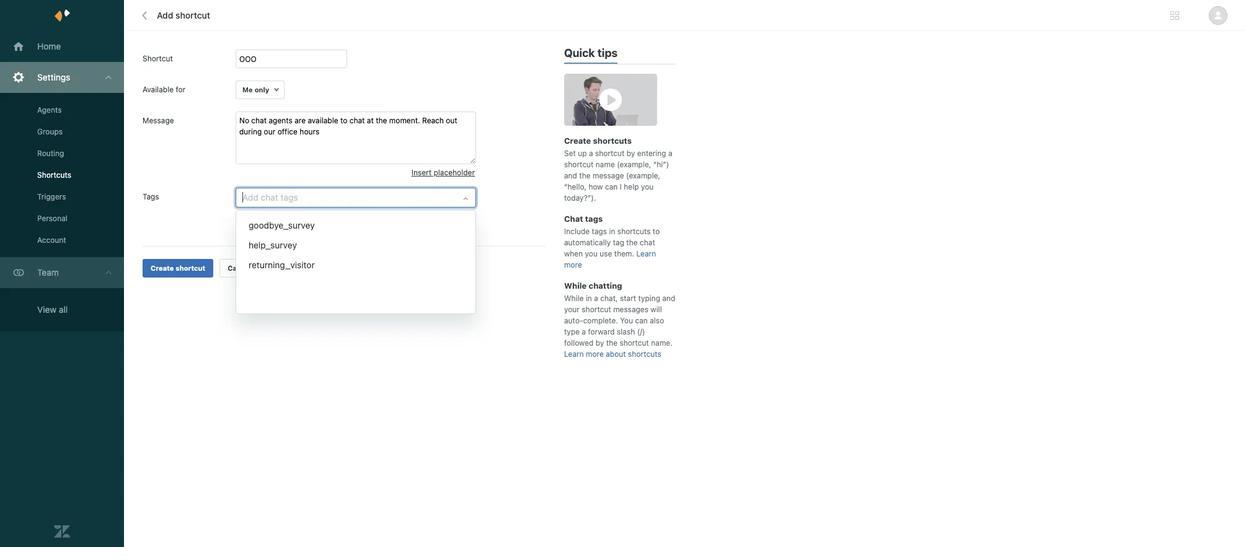 Task type: describe. For each thing, give the bounding box(es) containing it.
Add chat tags field
[[243, 190, 455, 205]]

auto-
[[564, 316, 584, 326]]

the inside include tags in shortcuts to automatically tag the chat when you use them.
[[627, 238, 638, 248]]

tags
[[143, 192, 159, 202]]

set
[[564, 149, 576, 158]]

name
[[596, 160, 615, 169]]

today?").
[[564, 194, 596, 203]]

the inside automatically add the above tags to a chat when you use this shortcut
[[301, 213, 312, 223]]

add shortcut
[[157, 10, 210, 20]]

shortcut up name
[[595, 149, 625, 158]]

by inside while chatting while in a chat, start typing and your shortcut messages will auto-complete. you can also type a forward slash (/) followed by the shortcut name. learn more about shortcuts
[[596, 339, 604, 348]]

start
[[620, 294, 637, 303]]

agents
[[37, 105, 62, 115]]

"hello,
[[564, 182, 587, 192]]

a inside automatically add the above tags to a chat when you use this shortcut
[[364, 213, 368, 223]]

shortcut
[[143, 54, 173, 63]]

by inside create shortcuts set up a shortcut by entering a shortcut name (example, "hi") and the message (example, "hello, how can i help you today?").
[[627, 149, 635, 158]]

routing
[[37, 149, 64, 158]]

tag
[[613, 238, 625, 248]]

above
[[314, 213, 335, 223]]

add
[[285, 213, 299, 223]]

a right type
[[582, 328, 586, 337]]

chat inside automatically add the above tags to a chat when you use this shortcut
[[370, 213, 385, 223]]

settings
[[37, 72, 70, 83]]

create shortcut
[[151, 264, 205, 272]]

shortcuts inside create shortcuts set up a shortcut by entering a shortcut name (example, "hi") and the message (example, "hello, how can i help you today?").
[[593, 136, 632, 146]]

up
[[578, 149, 587, 158]]

use inside automatically add the above tags to a chat when you use this shortcut
[[423, 213, 435, 223]]

create shortcut button
[[143, 259, 213, 278]]

include tags in shortcuts to automatically tag the chat when you use them.
[[564, 227, 660, 259]]

complete.
[[583, 316, 618, 326]]

create shortcuts set up a shortcut by entering a shortcut name (example, "hi") and the message (example, "hello, how can i help you today?").
[[564, 136, 673, 203]]

all
[[59, 305, 68, 315]]

chat,
[[601, 294, 618, 303]]

when inside automatically add the above tags to a chat when you use this shortcut
[[387, 213, 406, 223]]

me only
[[243, 86, 269, 94]]

available
[[143, 85, 174, 94]]

tags for include
[[592, 227, 607, 236]]

shortcut inside button
[[176, 264, 205, 272]]

me only button
[[236, 81, 285, 99]]

this
[[437, 213, 450, 223]]

tags inside automatically add the above tags to a chat when you use this shortcut
[[337, 213, 352, 223]]

for
[[176, 85, 186, 94]]

home
[[37, 41, 61, 51]]

learn inside learn more
[[637, 249, 656, 259]]

learn more
[[564, 249, 656, 270]]

use inside include tags in shortcuts to automatically tag the chat when you use them.
[[600, 249, 613, 259]]

include
[[564, 227, 590, 236]]

shortcut inside automatically add the above tags to a chat when you use this shortcut
[[236, 224, 265, 233]]

entering
[[638, 149, 667, 158]]

groups
[[37, 127, 63, 136]]

returning_visitor
[[249, 260, 315, 270]]

messages
[[614, 305, 649, 315]]

cancel
[[228, 264, 251, 272]]

create for shortcut
[[151, 264, 174, 272]]

name.
[[652, 339, 673, 348]]

triggers
[[37, 192, 66, 202]]

team
[[37, 267, 59, 278]]

them.
[[615, 249, 635, 259]]

chatting
[[589, 281, 623, 291]]

shortcuts inside include tags in shortcuts to automatically tag the chat when you use them.
[[618, 227, 651, 236]]

can inside create shortcuts set up a shortcut by entering a shortcut name (example, "hi") and the message (example, "hello, how can i help you today?").
[[605, 182, 618, 192]]

learn inside while chatting while in a chat, start typing and your shortcut messages will auto-complete. you can also type a forward slash (/) followed by the shortcut name. learn more about shortcuts
[[564, 350, 584, 359]]

1 vertical spatial (example,
[[626, 171, 661, 181]]

learn more about shortcuts link
[[564, 350, 662, 359]]

insert placeholder
[[412, 168, 475, 177]]

tips
[[598, 47, 618, 60]]

message
[[143, 116, 174, 125]]

tags for chat
[[585, 214, 603, 224]]

zendesk products image
[[1171, 11, 1180, 20]]

shortcuts
[[37, 171, 71, 180]]

a right up
[[589, 149, 593, 158]]

automatically
[[236, 213, 283, 223]]

help
[[624, 182, 639, 192]]

create for shortcuts
[[564, 136, 591, 146]]

goodbye_survey
[[249, 220, 315, 231]]



Task type: vqa. For each thing, say whether or not it's contained in the screenshot.
Add agent button
no



Task type: locate. For each thing, give the bounding box(es) containing it.
1 horizontal spatial to
[[653, 227, 660, 236]]

tags up automatically
[[592, 227, 607, 236]]

by down forward
[[596, 339, 604, 348]]

0 horizontal spatial more
[[564, 261, 582, 270]]

0 vertical spatial by
[[627, 149, 635, 158]]

0 horizontal spatial to
[[355, 213, 362, 223]]

the up learn more about shortcuts link
[[607, 339, 618, 348]]

automatically add the above tags to a chat when you use this shortcut
[[236, 213, 450, 233]]

0 vertical spatial you
[[641, 182, 654, 192]]

you down automatically
[[585, 249, 598, 259]]

create inside button
[[151, 264, 174, 272]]

shortcut down (/)
[[620, 339, 649, 348]]

shortcuts down name.
[[628, 350, 662, 359]]

more inside while chatting while in a chat, start typing and your shortcut messages will auto-complete. you can also type a forward slash (/) followed by the shortcut name. learn more about shortcuts
[[586, 350, 604, 359]]

the inside while chatting while in a chat, start typing and your shortcut messages will auto-complete. you can also type a forward slash (/) followed by the shortcut name. learn more about shortcuts
[[607, 339, 618, 348]]

placeholder
[[434, 168, 475, 177]]

add
[[157, 10, 173, 20]]

when left this
[[387, 213, 406, 223]]

create inside create shortcuts set up a shortcut by entering a shortcut name (example, "hi") and the message (example, "hello, how can i help you today?").
[[564, 136, 591, 146]]

1 horizontal spatial and
[[663, 294, 676, 303]]

quick tips
[[564, 47, 618, 60]]

0 vertical spatial to
[[355, 213, 362, 223]]

1 horizontal spatial can
[[636, 316, 648, 326]]

in up tag
[[609, 227, 616, 236]]

shortcuts
[[593, 136, 632, 146], [618, 227, 651, 236], [628, 350, 662, 359]]

when down automatically
[[564, 249, 583, 259]]

1 horizontal spatial you
[[585, 249, 598, 259]]

shortcuts up name
[[593, 136, 632, 146]]

and inside while chatting while in a chat, start typing and your shortcut messages will auto-complete. you can also type a forward slash (/) followed by the shortcut name. learn more about shortcuts
[[663, 294, 676, 303]]

shortcuts up tag
[[618, 227, 651, 236]]

learn
[[637, 249, 656, 259], [564, 350, 584, 359]]

chat inside include tags in shortcuts to automatically tag the chat when you use them.
[[640, 238, 656, 248]]

0 vertical spatial learn
[[637, 249, 656, 259]]

1 vertical spatial to
[[653, 227, 660, 236]]

Message text field
[[236, 112, 476, 164]]

forward
[[588, 328, 615, 337]]

0 horizontal spatial and
[[564, 171, 578, 181]]

only
[[255, 86, 269, 94]]

to
[[355, 213, 362, 223], [653, 227, 660, 236]]

0 vertical spatial in
[[609, 227, 616, 236]]

tags
[[337, 213, 352, 223], [585, 214, 603, 224], [592, 227, 607, 236]]

the up "hello,
[[580, 171, 591, 181]]

the right add
[[301, 213, 312, 223]]

personal
[[37, 214, 67, 223]]

chat tags
[[564, 214, 603, 224]]

shortcut
[[176, 10, 210, 20], [595, 149, 625, 158], [564, 160, 594, 169], [236, 224, 265, 233], [176, 264, 205, 272], [582, 305, 612, 315], [620, 339, 649, 348]]

message
[[593, 171, 624, 181]]

1 vertical spatial learn
[[564, 350, 584, 359]]

automatically
[[564, 238, 611, 248]]

learn more link
[[564, 249, 656, 270]]

create
[[564, 136, 591, 146], [151, 264, 174, 272]]

chat
[[564, 214, 583, 224]]

0 vertical spatial chat
[[370, 213, 385, 223]]

insert
[[412, 168, 432, 177]]

shortcuts inside while chatting while in a chat, start typing and your shortcut messages will auto-complete. you can also type a forward slash (/) followed by the shortcut name. learn more about shortcuts
[[628, 350, 662, 359]]

1 horizontal spatial more
[[586, 350, 604, 359]]

quick
[[564, 47, 595, 60]]

to down add chat tags field
[[355, 213, 362, 223]]

0 vertical spatial create
[[564, 136, 591, 146]]

2 vertical spatial shortcuts
[[628, 350, 662, 359]]

and right typing
[[663, 294, 676, 303]]

0 vertical spatial shortcuts
[[593, 136, 632, 146]]

i
[[620, 182, 622, 192]]

shortcut down automatically
[[236, 224, 265, 233]]

0 vertical spatial when
[[387, 213, 406, 223]]

more
[[564, 261, 582, 270], [586, 350, 604, 359]]

1 while from the top
[[564, 281, 587, 291]]

more down the followed
[[586, 350, 604, 359]]

1 horizontal spatial learn
[[637, 249, 656, 259]]

1 vertical spatial shortcuts
[[618, 227, 651, 236]]

more inside learn more
[[564, 261, 582, 270]]

and up "hello,
[[564, 171, 578, 181]]

2 horizontal spatial you
[[641, 182, 654, 192]]

can up (/)
[[636, 316, 648, 326]]

1 vertical spatial use
[[600, 249, 613, 259]]

view
[[37, 305, 57, 315]]

Shortcut text field
[[236, 50, 347, 68]]

(example, up help
[[626, 171, 661, 181]]

account
[[37, 236, 66, 245]]

1 horizontal spatial use
[[600, 249, 613, 259]]

shortcut down up
[[564, 160, 594, 169]]

1 horizontal spatial by
[[627, 149, 635, 158]]

tags right the chat
[[585, 214, 603, 224]]

you inside create shortcuts set up a shortcut by entering a shortcut name (example, "hi") and the message (example, "hello, how can i help you today?").
[[641, 182, 654, 192]]

while
[[564, 281, 587, 291], [564, 294, 584, 303]]

use
[[423, 213, 435, 223], [600, 249, 613, 259]]

1 horizontal spatial in
[[609, 227, 616, 236]]

1 horizontal spatial chat
[[640, 238, 656, 248]]

0 vertical spatial (example,
[[617, 160, 652, 169]]

the
[[580, 171, 591, 181], [301, 213, 312, 223], [627, 238, 638, 248], [607, 339, 618, 348]]

use left this
[[423, 213, 435, 223]]

can
[[605, 182, 618, 192], [636, 316, 648, 326]]

help_survey
[[249, 240, 297, 251]]

1 vertical spatial in
[[586, 294, 592, 303]]

shortcut right add
[[176, 10, 210, 20]]

0 horizontal spatial chat
[[370, 213, 385, 223]]

type
[[564, 328, 580, 337]]

more down automatically
[[564, 261, 582, 270]]

in left the chat,
[[586, 294, 592, 303]]

learn down the followed
[[564, 350, 584, 359]]

you
[[641, 182, 654, 192], [408, 213, 421, 223], [585, 249, 598, 259]]

while chatting while in a chat, start typing and your shortcut messages will auto-complete. you can also type a forward slash (/) followed by the shortcut name. learn more about shortcuts
[[564, 281, 676, 359]]

can inside while chatting while in a chat, start typing and your shortcut messages will auto-complete. you can also type a forward slash (/) followed by the shortcut name. learn more about shortcuts
[[636, 316, 648, 326]]

0 horizontal spatial use
[[423, 213, 435, 223]]

chat down add chat tags field
[[370, 213, 385, 223]]

0 vertical spatial use
[[423, 213, 435, 223]]

tags inside include tags in shortcuts to automatically tag the chat when you use them.
[[592, 227, 607, 236]]

1 horizontal spatial when
[[564, 249, 583, 259]]

to up learn more
[[653, 227, 660, 236]]

you right help
[[641, 182, 654, 192]]

"hi")
[[654, 160, 670, 169]]

you inside automatically add the above tags to a chat when you use this shortcut
[[408, 213, 421, 223]]

chat
[[370, 213, 385, 223], [640, 238, 656, 248]]

0 vertical spatial and
[[564, 171, 578, 181]]

can left "i"
[[605, 182, 618, 192]]

chat right tag
[[640, 238, 656, 248]]

a
[[589, 149, 593, 158], [669, 149, 673, 158], [364, 213, 368, 223], [594, 294, 599, 303], [582, 328, 586, 337]]

1 vertical spatial and
[[663, 294, 676, 303]]

you left this
[[408, 213, 421, 223]]

followed
[[564, 339, 594, 348]]

and inside create shortcuts set up a shortcut by entering a shortcut name (example, "hi") and the message (example, "hello, how can i help you today?").
[[564, 171, 578, 181]]

shortcut left cancel
[[176, 264, 205, 272]]

1 vertical spatial more
[[586, 350, 604, 359]]

1 horizontal spatial create
[[564, 136, 591, 146]]

0 horizontal spatial you
[[408, 213, 421, 223]]

the inside create shortcuts set up a shortcut by entering a shortcut name (example, "hi") and the message (example, "hello, how can i help you today?").
[[580, 171, 591, 181]]

1 vertical spatial can
[[636, 316, 648, 326]]

tags right above
[[337, 213, 352, 223]]

0 horizontal spatial when
[[387, 213, 406, 223]]

0 vertical spatial can
[[605, 182, 618, 192]]

0 vertical spatial while
[[564, 281, 587, 291]]

available for
[[143, 85, 186, 94]]

0 horizontal spatial in
[[586, 294, 592, 303]]

the right tag
[[627, 238, 638, 248]]

to inside automatically add the above tags to a chat when you use this shortcut
[[355, 213, 362, 223]]

0 horizontal spatial create
[[151, 264, 174, 272]]

(example,
[[617, 160, 652, 169], [626, 171, 661, 181]]

1 vertical spatial create
[[151, 264, 174, 272]]

(/)
[[637, 328, 645, 337]]

0 horizontal spatial can
[[605, 182, 618, 192]]

a left the chat,
[[594, 294, 599, 303]]

a down add chat tags field
[[364, 213, 368, 223]]

learn right them.
[[637, 249, 656, 259]]

typing
[[639, 294, 661, 303]]

when
[[387, 213, 406, 223], [564, 249, 583, 259]]

1 vertical spatial when
[[564, 249, 583, 259]]

how
[[589, 182, 603, 192]]

to inside include tags in shortcuts to automatically tag the chat when you use them.
[[653, 227, 660, 236]]

(example, down entering at the right top of the page
[[617, 160, 652, 169]]

shortcut up complete.
[[582, 305, 612, 315]]

0 vertical spatial more
[[564, 261, 582, 270]]

by left entering at the right top of the page
[[627, 149, 635, 158]]

me
[[243, 86, 253, 94]]

0 horizontal spatial learn
[[564, 350, 584, 359]]

about
[[606, 350, 626, 359]]

cancel button
[[220, 259, 260, 278]]

1 vertical spatial by
[[596, 339, 604, 348]]

by
[[627, 149, 635, 158], [596, 339, 604, 348]]

in inside while chatting while in a chat, start typing and your shortcut messages will auto-complete. you can also type a forward slash (/) followed by the shortcut name. learn more about shortcuts
[[586, 294, 592, 303]]

in inside include tags in shortcuts to automatically tag the chat when you use them.
[[609, 227, 616, 236]]

insert placeholder button
[[412, 164, 475, 182]]

you inside include tags in shortcuts to automatically tag the chat when you use them.
[[585, 249, 598, 259]]

2 vertical spatial you
[[585, 249, 598, 259]]

1 vertical spatial while
[[564, 294, 584, 303]]

use left them.
[[600, 249, 613, 259]]

2 while from the top
[[564, 294, 584, 303]]

slash
[[617, 328, 635, 337]]

0 horizontal spatial by
[[596, 339, 604, 348]]

1 vertical spatial you
[[408, 213, 421, 223]]

a up "hi")
[[669, 149, 673, 158]]

when inside include tags in shortcuts to automatically tag the chat when you use them.
[[564, 249, 583, 259]]

view all
[[37, 305, 68, 315]]

your
[[564, 305, 580, 315]]

also
[[650, 316, 665, 326]]

you
[[620, 316, 633, 326]]

1 vertical spatial chat
[[640, 238, 656, 248]]

and
[[564, 171, 578, 181], [663, 294, 676, 303]]

will
[[651, 305, 662, 315]]



